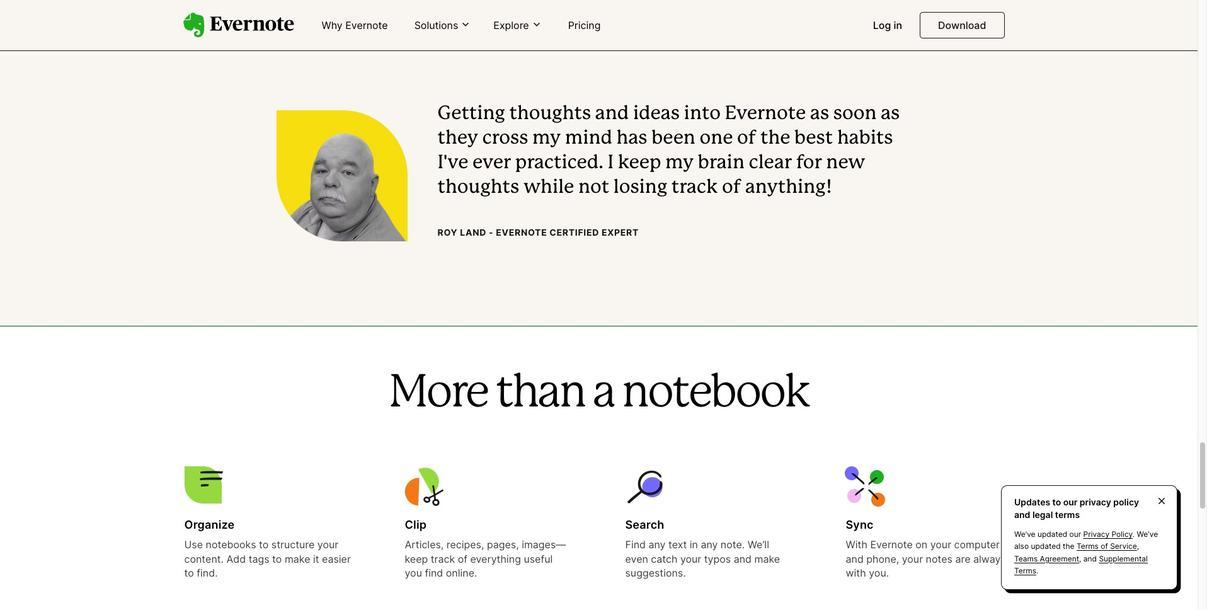 Task type: vqa. For each thing, say whether or not it's contained in the screenshot.
all
no



Task type: describe. For each thing, give the bounding box(es) containing it.
why
[[322, 19, 343, 32]]

best
[[795, 130, 834, 148]]

terms
[[1056, 509, 1081, 520]]

find
[[425, 567, 443, 579]]

of inside articles, recipes, pages, images— keep track of everything useful you find online.
[[458, 553, 468, 565]]

our for privacy
[[1070, 530, 1082, 539]]

with
[[846, 567, 867, 579]]

pricing link
[[561, 14, 609, 38]]

typos
[[705, 553, 731, 565]]

we've updated our privacy policy
[[1015, 530, 1133, 539]]

ever
[[473, 155, 511, 172]]

legal
[[1033, 509, 1054, 520]]

suggestions.
[[626, 567, 686, 579]]

keep inside articles, recipes, pages, images— keep track of everything useful you find online.
[[405, 553, 428, 565]]

of right one
[[738, 130, 757, 148]]

terms of service , teams agreement , and
[[1015, 542, 1140, 563]]

add
[[227, 553, 246, 565]]

roy land - evernote certified expert
[[438, 227, 639, 238]]

recipes,
[[447, 538, 484, 551]]

more
[[389, 372, 488, 415]]

privacy policy link
[[1084, 530, 1133, 539]]

agreement
[[1041, 554, 1080, 563]]

we've inside . we've also updated the
[[1138, 530, 1159, 539]]

your up notes
[[931, 538, 952, 551]]

always
[[974, 553, 1007, 565]]

terms inside supplemental terms
[[1015, 566, 1037, 575]]

0 vertical spatial in
[[894, 19, 903, 32]]

practiced.
[[516, 155, 604, 172]]

-
[[489, 227, 494, 238]]

even
[[626, 553, 649, 565]]

habits
[[838, 130, 894, 148]]

log in link
[[866, 14, 910, 38]]

updates to our privacy policy and legal terms
[[1015, 497, 1140, 520]]

0 horizontal spatial ,
[[1080, 554, 1082, 563]]

you
[[405, 567, 422, 579]]

our for privacy
[[1064, 497, 1078, 508]]

0 vertical spatial updated
[[1038, 530, 1068, 539]]

it
[[313, 553, 319, 565]]

with evernote on your computer and phone, your notes are always with you.
[[846, 538, 1007, 579]]

cross
[[483, 130, 529, 148]]

and inside find any text in any note. we'll even catch your typos and make suggestions.
[[734, 553, 752, 565]]

soon
[[834, 105, 877, 123]]

also
[[1015, 542, 1030, 551]]

evernote inside with evernote on your computer and phone, your notes are always with you.
[[871, 538, 913, 551]]

certified
[[550, 227, 600, 238]]

1 we've from the left
[[1015, 530, 1036, 539]]

solutions button
[[411, 18, 475, 32]]

while
[[524, 179, 575, 197]]

of down brain at the right
[[722, 179, 742, 197]]

supplemental terms link
[[1015, 554, 1149, 575]]

terms inside terms of service , teams agreement , and
[[1077, 542, 1099, 551]]

sync
[[846, 518, 874, 531]]

a
[[593, 372, 614, 415]]

i
[[608, 155, 614, 172]]

into
[[684, 105, 721, 123]]

on
[[916, 538, 928, 551]]

and inside getting thoughts and ideas into evernote as soon as they cross my mind has been one of the best habits i've ever practiced. i keep my brain clear for new thoughts while not losing track of anything!
[[596, 105, 629, 123]]

1 horizontal spatial ,
[[1138, 542, 1140, 551]]

make inside the use notebooks to structure your content. add tags to make it easier to find.
[[285, 553, 310, 565]]

one
[[700, 130, 733, 148]]

anything!
[[746, 179, 833, 197]]

teams agreement link
[[1015, 554, 1080, 563]]

policy
[[1114, 497, 1140, 508]]

clip
[[405, 518, 427, 531]]

privacy
[[1080, 497, 1112, 508]]

and inside terms of service , teams agreement , and
[[1084, 554, 1098, 563]]

your inside find any text in any note. we'll even catch your typos and make suggestions.
[[681, 553, 702, 565]]

land
[[460, 227, 487, 238]]

new
[[827, 155, 866, 172]]

. we've also updated the
[[1015, 530, 1159, 551]]

why evernote
[[322, 19, 388, 32]]

has
[[617, 130, 648, 148]]

2 as from the left
[[881, 105, 900, 123]]

pages,
[[487, 538, 519, 551]]

teams
[[1015, 554, 1038, 563]]

school icon image
[[183, 466, 223, 507]]

articles, recipes, pages, images— keep track of everything useful you find online.
[[405, 538, 566, 579]]

for
[[797, 155, 823, 172]]

updates
[[1015, 497, 1051, 508]]

structure
[[272, 538, 315, 551]]

find any text in any note. we'll even catch your typos and make suggestions.
[[626, 538, 781, 579]]

evernote inside why evernote "link"
[[346, 19, 388, 32]]

find.
[[197, 567, 218, 579]]

they
[[438, 130, 478, 148]]



Task type: locate. For each thing, give the bounding box(es) containing it.
our up terms
[[1064, 497, 1078, 508]]

my up practiced.
[[533, 130, 561, 148]]

roy
[[438, 227, 458, 238]]

any up typos on the bottom of page
[[701, 538, 718, 551]]

0 vertical spatial .
[[1133, 530, 1136, 539]]

tags
[[249, 553, 270, 565]]

1 vertical spatial keep
[[405, 553, 428, 565]]

track inside getting thoughts and ideas into evernote as soon as they cross my mind has been one of the best habits i've ever practiced. i keep my brain clear for new thoughts while not losing track of anything!
[[672, 179, 718, 197]]

evernote up clear
[[725, 105, 807, 123]]

phone,
[[867, 553, 900, 565]]

track up the find on the bottom of the page
[[431, 553, 455, 565]]

the inside . we've also updated the
[[1064, 542, 1075, 551]]

solutions
[[415, 19, 459, 31]]

your down the text
[[681, 553, 702, 565]]

your up the "easier"
[[318, 538, 339, 551]]

policy
[[1112, 530, 1133, 539]]

1 vertical spatial ,
[[1080, 554, 1082, 563]]

1 vertical spatial the
[[1064, 542, 1075, 551]]

1 vertical spatial track
[[431, 553, 455, 565]]

we've
[[1015, 530, 1036, 539], [1138, 530, 1159, 539]]

useful
[[524, 553, 553, 565]]

and down note.
[[734, 553, 752, 565]]

you.
[[870, 567, 890, 579]]

0 horizontal spatial my
[[533, 130, 561, 148]]

as up habits
[[881, 105, 900, 123]]

of down "privacy policy" link
[[1102, 542, 1109, 551]]

our inside updates to our privacy policy and legal terms
[[1064, 497, 1078, 508]]

. for . we've also updated the
[[1133, 530, 1136, 539]]

content.
[[184, 553, 224, 565]]

we've up 'also'
[[1015, 530, 1036, 539]]

find
[[626, 538, 646, 551]]

to left find.
[[184, 567, 194, 579]]

0 horizontal spatial keep
[[405, 553, 428, 565]]

download link
[[920, 12, 1005, 38]]

with
[[846, 538, 868, 551]]

to up terms
[[1053, 497, 1062, 508]]

of inside terms of service , teams agreement , and
[[1102, 542, 1109, 551]]

note.
[[721, 538, 745, 551]]

track
[[672, 179, 718, 197], [431, 553, 455, 565]]

download
[[939, 19, 987, 32]]

explore
[[494, 19, 529, 31]]

use notebooks to structure your content. add tags to make it easier to find.
[[184, 538, 351, 579]]

1 horizontal spatial my
[[666, 155, 694, 172]]

1 horizontal spatial we've
[[1138, 530, 1159, 539]]

,
[[1138, 542, 1140, 551], [1080, 554, 1082, 563]]

in right 'log'
[[894, 19, 903, 32]]

1 vertical spatial updated
[[1032, 542, 1061, 551]]

than
[[496, 372, 585, 415]]

in right the text
[[690, 538, 698, 551]]

catch
[[651, 553, 678, 565]]

evernote right the "-"
[[496, 227, 547, 238]]

1 as from the left
[[811, 105, 830, 123]]

updated inside . we've also updated the
[[1032, 542, 1061, 551]]

0 horizontal spatial track
[[431, 553, 455, 565]]

make down we'll
[[755, 553, 781, 565]]

0 horizontal spatial .
[[1037, 566, 1039, 575]]

evernote right why
[[346, 19, 388, 32]]

and up with
[[846, 553, 864, 565]]

1 vertical spatial terms
[[1015, 566, 1037, 575]]

pricing
[[568, 19, 601, 32]]

keep up you
[[405, 553, 428, 565]]

0 vertical spatial the
[[761, 130, 791, 148]]

0 vertical spatial thoughts
[[510, 105, 592, 123]]

evernote logo image
[[183, 13, 294, 38]]

keep inside getting thoughts and ideas into evernote as soon as they cross my mind has been one of the best habits i've ever practiced. i keep my brain clear for new thoughts while not losing track of anything!
[[618, 155, 662, 172]]

1 horizontal spatial in
[[894, 19, 903, 32]]

.
[[1133, 530, 1136, 539], [1037, 566, 1039, 575]]

supplemental
[[1100, 554, 1149, 563]]

2 we've from the left
[[1138, 530, 1159, 539]]

. down the teams agreement link
[[1037, 566, 1039, 575]]

thoughts up "mind"
[[510, 105, 592, 123]]

brain
[[698, 155, 745, 172]]

1 any from the left
[[649, 538, 666, 551]]

1 horizontal spatial terms
[[1077, 542, 1099, 551]]

as up best
[[811, 105, 830, 123]]

0 vertical spatial keep
[[618, 155, 662, 172]]

not
[[579, 179, 610, 197]]

articles,
[[405, 538, 444, 551]]

of up online.
[[458, 553, 468, 565]]

0 horizontal spatial as
[[811, 105, 830, 123]]

and up has
[[596, 105, 629, 123]]

0 horizontal spatial we've
[[1015, 530, 1036, 539]]

i've
[[438, 155, 469, 172]]

1 horizontal spatial track
[[672, 179, 718, 197]]

updated down legal
[[1038, 530, 1068, 539]]

my down been
[[666, 155, 694, 172]]

images—
[[522, 538, 566, 551]]

organize
[[184, 518, 235, 531]]

your
[[318, 538, 339, 551], [931, 538, 952, 551], [681, 553, 702, 565], [903, 553, 924, 565]]

make down structure
[[285, 553, 310, 565]]

0 vertical spatial my
[[533, 130, 561, 148]]

are
[[956, 553, 971, 565]]

1 vertical spatial in
[[690, 538, 698, 551]]

privacy
[[1084, 530, 1110, 539]]

and down . we've also updated the at the right
[[1084, 554, 1098, 563]]

service
[[1111, 542, 1138, 551]]

0 vertical spatial ,
[[1138, 542, 1140, 551]]

2 make from the left
[[755, 553, 781, 565]]

track down brain at the right
[[672, 179, 718, 197]]

0 horizontal spatial the
[[761, 130, 791, 148]]

any up catch at the right of the page
[[649, 538, 666, 551]]

, down . we've also updated the at the right
[[1080, 554, 1082, 563]]

1 horizontal spatial keep
[[618, 155, 662, 172]]

online.
[[446, 567, 477, 579]]

0 horizontal spatial in
[[690, 538, 698, 551]]

search icon image
[[624, 466, 665, 507]]

log
[[874, 19, 892, 32]]

thoughts
[[510, 105, 592, 123], [438, 179, 520, 197]]

1 horizontal spatial make
[[755, 553, 781, 565]]

notebooks
[[206, 538, 256, 551]]

use
[[184, 538, 203, 551]]

1 vertical spatial my
[[666, 155, 694, 172]]

the up clear
[[761, 130, 791, 148]]

to right tags
[[272, 553, 282, 565]]

your down 'on'
[[903, 553, 924, 565]]

computer
[[955, 538, 1001, 551]]

and inside with evernote on your computer and phone, your notes are always with you.
[[846, 553, 864, 565]]

1 horizontal spatial as
[[881, 105, 900, 123]]

and
[[596, 105, 629, 123], [1015, 509, 1031, 520], [734, 553, 752, 565], [846, 553, 864, 565], [1084, 554, 1098, 563]]

. up service
[[1133, 530, 1136, 539]]

roy experts image
[[276, 111, 408, 242]]

the inside getting thoughts and ideas into evernote as soon as they cross my mind has been one of the best habits i've ever practiced. i keep my brain clear for new thoughts while not losing track of anything!
[[761, 130, 791, 148]]

any
[[649, 538, 666, 551], [701, 538, 718, 551]]

track inside articles, recipes, pages, images— keep track of everything useful you find online.
[[431, 553, 455, 565]]

0 vertical spatial track
[[672, 179, 718, 197]]

ideas
[[634, 105, 680, 123]]

and down updates
[[1015, 509, 1031, 520]]

2 any from the left
[[701, 538, 718, 551]]

1 vertical spatial .
[[1037, 566, 1039, 575]]

make inside find any text in any note. we'll even catch your typos and make suggestions.
[[755, 553, 781, 565]]

. for .
[[1037, 566, 1039, 575]]

make
[[285, 553, 310, 565], [755, 553, 781, 565]]

0 horizontal spatial any
[[649, 538, 666, 551]]

. inside . we've also updated the
[[1133, 530, 1136, 539]]

we'll
[[748, 538, 770, 551]]

our up terms of service , teams agreement , and
[[1070, 530, 1082, 539]]

your inside the use notebooks to structure your content. add tags to make it easier to find.
[[318, 538, 339, 551]]

thoughts down ever
[[438, 179, 520, 197]]

we've right policy
[[1138, 530, 1159, 539]]

1 horizontal spatial the
[[1064, 542, 1075, 551]]

in inside find any text in any note. we'll even catch your typos and make suggestions.
[[690, 538, 698, 551]]

evernote
[[346, 19, 388, 32], [725, 105, 807, 123], [496, 227, 547, 238], [871, 538, 913, 551]]

to up tags
[[259, 538, 269, 551]]

to inside updates to our privacy policy and legal terms
[[1053, 497, 1062, 508]]

explore button
[[490, 18, 546, 32]]

why evernote link
[[314, 14, 396, 38]]

0 horizontal spatial terms
[[1015, 566, 1037, 575]]

the
[[761, 130, 791, 148], [1064, 542, 1075, 551]]

the down we've updated our privacy policy
[[1064, 542, 1075, 551]]

1 make from the left
[[285, 553, 310, 565]]

1 vertical spatial our
[[1070, 530, 1082, 539]]

0 horizontal spatial make
[[285, 553, 310, 565]]

getting
[[438, 105, 505, 123]]

losing
[[614, 179, 668, 197]]

mind
[[565, 130, 613, 148]]

1 vertical spatial thoughts
[[438, 179, 520, 197]]

supplemental terms
[[1015, 554, 1149, 575]]

been
[[652, 130, 696, 148]]

search
[[626, 518, 665, 531]]

updated up the teams agreement link
[[1032, 542, 1061, 551]]

log in
[[874, 19, 903, 32]]

clear
[[749, 155, 793, 172]]

terms down teams
[[1015, 566, 1037, 575]]

text
[[669, 538, 687, 551]]

keep up losing
[[618, 155, 662, 172]]

terms of service link
[[1077, 542, 1138, 551]]

and inside updates to our privacy policy and legal terms
[[1015, 509, 1031, 520]]

expert
[[602, 227, 639, 238]]

easier
[[322, 553, 351, 565]]

0 vertical spatial our
[[1064, 497, 1078, 508]]

evernote inside getting thoughts and ideas into evernote as soon as they cross my mind has been one of the best habits i've ever practiced. i keep my brain clear for new thoughts while not losing track of anything!
[[725, 105, 807, 123]]

evernote up phone,
[[871, 538, 913, 551]]

centralize icon image
[[845, 466, 885, 507]]

updated
[[1038, 530, 1068, 539], [1032, 542, 1061, 551]]

notebook
[[622, 372, 810, 415]]

, up supplemental
[[1138, 542, 1140, 551]]

1 horizontal spatial any
[[701, 538, 718, 551]]

web-clipper icon image
[[404, 466, 444, 507]]

terms down privacy
[[1077, 542, 1099, 551]]

1 horizontal spatial .
[[1133, 530, 1136, 539]]

0 vertical spatial terms
[[1077, 542, 1099, 551]]



